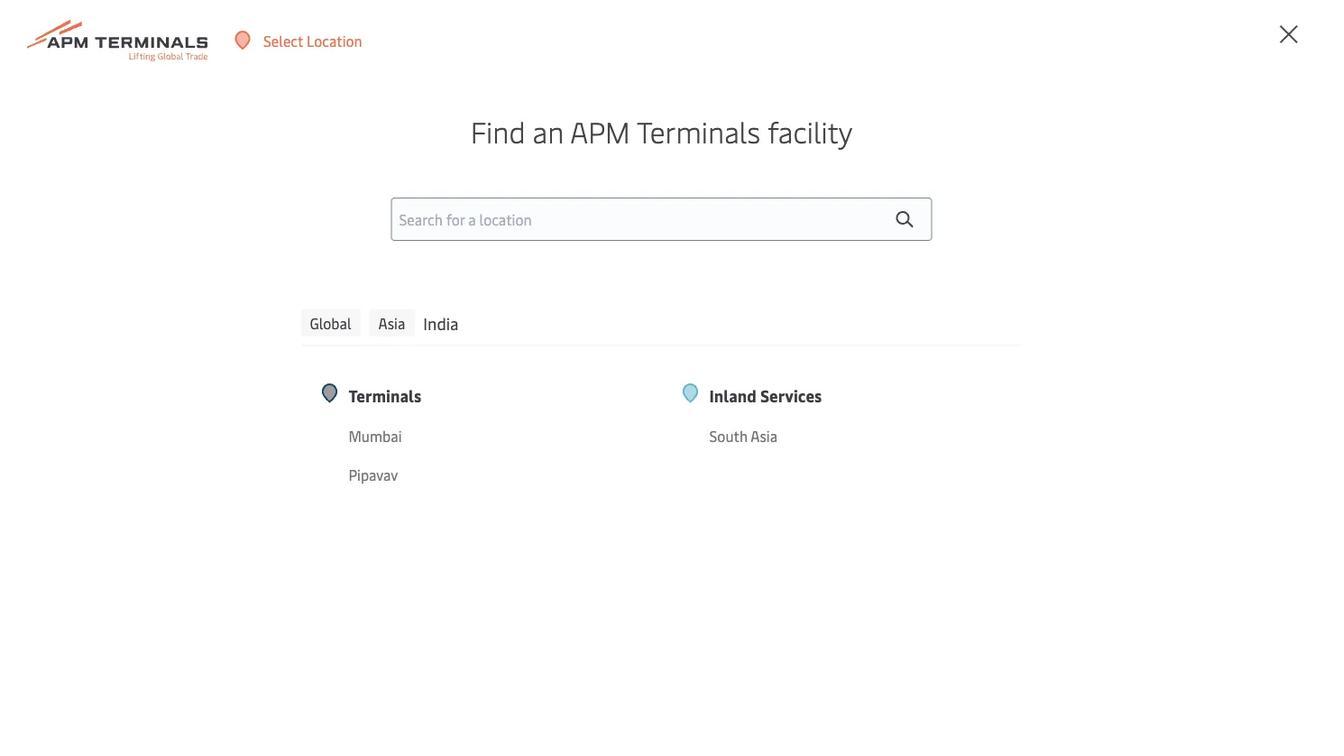 Task type: locate. For each thing, give the bounding box(es) containing it.
1 vertical spatial terminals
[[349, 384, 422, 406]]

apm
[[570, 112, 630, 151]]

location
[[307, 31, 362, 50], [386, 31, 442, 50]]

0 horizontal spatial select
[[263, 31, 303, 50]]

asia right the south on the bottom right
[[751, 426, 778, 446]]

location inside 'button'
[[386, 31, 442, 50]]

an
[[533, 112, 564, 151]]

asia left india
[[379, 313, 405, 332]]

0 horizontal spatial terminals
[[349, 384, 422, 406]]

0 horizontal spatial location
[[307, 31, 362, 50]]

tt image
[[0, 81, 1323, 406]]

inland services
[[710, 384, 822, 406]]

&
[[192, 471, 229, 542]]

select inside select location 'button'
[[343, 31, 383, 50]]

2 select from the left
[[343, 31, 383, 50]]

Search for a location search field
[[391, 198, 932, 241]]

india button
[[423, 309, 459, 337]]

track
[[58, 471, 178, 542]]

login / create account link
[[1110, 0, 1289, 81]]

1 vertical spatial asia
[[751, 426, 778, 446]]

1 horizontal spatial asia
[[751, 426, 778, 446]]

2 select location from the left
[[343, 31, 442, 50]]

trace
[[241, 471, 364, 542]]

terminals
[[637, 112, 761, 151], [349, 384, 422, 406]]

asia
[[379, 313, 405, 332], [751, 426, 778, 446]]

select location
[[263, 31, 362, 50], [343, 31, 442, 50]]

inland
[[710, 384, 757, 406]]

1 horizontal spatial select
[[343, 31, 383, 50]]

2 location from the left
[[386, 31, 442, 50]]

0 horizontal spatial asia
[[379, 313, 405, 332]]

pipavav
[[349, 465, 398, 484]]

1 select from the left
[[263, 31, 303, 50]]

select
[[263, 31, 303, 50], [343, 31, 383, 50]]

login / create account
[[1143, 31, 1289, 50]]

0 vertical spatial asia
[[379, 313, 405, 332]]

1 horizontal spatial location
[[386, 31, 442, 50]]

south
[[710, 426, 748, 446]]

south asia
[[710, 426, 778, 446]]

0 vertical spatial terminals
[[637, 112, 761, 151]]

track & trace
[[58, 471, 364, 542]]



Task type: vqa. For each thing, say whether or not it's contained in the screenshot.
left 'THEIR'
no



Task type: describe. For each thing, give the bounding box(es) containing it.
asia inside button
[[379, 313, 405, 332]]

1 select location from the left
[[263, 31, 362, 50]]

services
[[760, 384, 822, 406]]

pipavav link
[[349, 464, 614, 486]]

1 horizontal spatial terminals
[[637, 112, 761, 151]]

create
[[1191, 31, 1233, 50]]

mumbai link
[[349, 425, 614, 448]]

global
[[310, 313, 351, 332]]

select location button
[[314, 30, 442, 50]]

facility
[[768, 112, 853, 151]]

india
[[423, 312, 459, 334]]

find an apm terminals facility
[[471, 112, 853, 151]]

asia button
[[370, 309, 414, 337]]

global button
[[301, 309, 360, 337]]

1 location from the left
[[307, 31, 362, 50]]

/
[[1182, 31, 1188, 50]]

south asia link
[[710, 425, 975, 448]]

login
[[1143, 31, 1179, 50]]

select location inside select location 'button'
[[343, 31, 442, 50]]

account
[[1236, 31, 1289, 50]]

mumbai
[[349, 426, 402, 446]]

find
[[471, 112, 525, 151]]



